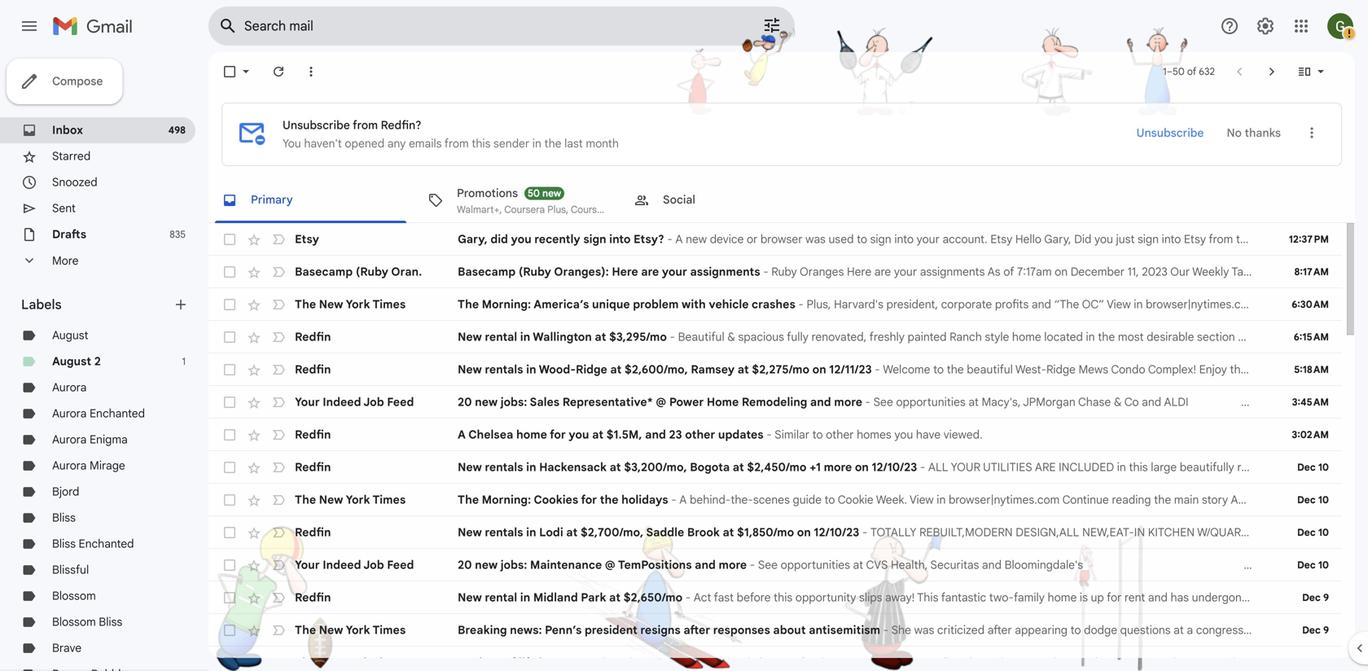 Task type: locate. For each thing, give the bounding box(es) containing it.
1 vertical spatial opportunities
[[781, 558, 851, 572]]

morning: left cookies
[[482, 493, 531, 507]]

2 rental from the top
[[485, 591, 517, 605]]

1 vertical spatial your indeed job feed
[[295, 558, 414, 572]]

of left 632
[[1188, 66, 1197, 78]]

- left beautiful
[[670, 330, 675, 344]]

promotions
[[457, 186, 518, 200]]

tempositions
[[618, 558, 692, 572]]

0 vertical spatial story
[[1202, 493, 1229, 507]]

3 into from the left
[[1162, 232, 1182, 246]]

2 20 from the top
[[458, 558, 472, 572]]

1 horizontal spatial is
[[1080, 591, 1088, 605]]

from up the opened
[[353, 118, 378, 132]]

gary, did you recently sign into etsy? - a new device or browser was used to sign into your account. etsy hello gary, did you just sign into etsy from the following device and/o
[[458, 232, 1369, 246]]

view right "place.""
[[721, 656, 745, 670]]

2 aurora from the top
[[52, 407, 87, 421]]

enchanted for bliss enchanted
[[79, 537, 134, 551]]

20 new jobs: maintenance @ tempositions and more - see opportunities at cvs health, securitas and bloomingdale's ‌ ‌ ‌ ‌ ‌ ‌ ‌ ‌ ‌ ‌ ‌ ‌ ‌ ‌ ‌ ‌ ‌ ‌ ‌ ‌ ‌ ‌ ‌ ‌ ‌ ‌ ‌ ‌ ‌ ‌ ‌ ‌ ‌ ‌ ‌ ‌ ‌ ‌ ‌ ‌ ‌ ‌ ‌ ‌ ‌ ‌ ‌ ‌ ‌ ‌ ‌ ‌ ‌ ‌ ‌ ‌ ‌ ‌ ‌ ‌ ‌ ‌ ‌ ‌ ‌ ‌ ‌ ‌
[[458, 558, 1282, 572]]

9 for new rental in midland park at $2,650/mo - act fast before this opportunity slips away! this fantastic two-family home is up for rent and has undergone recent renovations. the
[[1324, 592, 1330, 604]]

1 horizontal spatial main
[[1175, 493, 1199, 507]]

1 20 from the top
[[458, 395, 472, 409]]

support image
[[1220, 16, 1240, 36]]

times for 60 days of life in gaza
[[373, 656, 406, 670]]

2 redfin from the top
[[295, 363, 331, 377]]

basecamp (ruby oranges): here are your assignments -
[[458, 265, 772, 279]]

dec 9 up the sat, dec 9, 2023, 10:35 am 'element' on the bottom of page
[[1303, 624, 1330, 637]]

dec for 20 new jobs: maintenance @ tempositions and more - see opportunities at cvs health, securitas and bloomingdale's ‌ ‌ ‌ ‌ ‌ ‌ ‌ ‌ ‌ ‌ ‌ ‌ ‌ ‌ ‌ ‌ ‌ ‌ ‌ ‌ ‌ ‌ ‌ ‌ ‌ ‌ ‌ ‌ ‌ ‌ ‌ ‌ ‌ ‌ ‌ ‌ ‌ ‌ ‌ ‌ ‌ ‌ ‌ ‌ ‌ ‌ ‌ ‌ ‌ ‌ ‌ ‌ ‌ ‌ ‌ ‌ ‌ ‌ ‌ ‌ ‌ ‌ ‌ ‌ ‌ ‌ ‌ ‌
[[1298, 559, 1316, 572]]

basecamp down primary tab at the left
[[295, 265, 353, 279]]

for for home
[[550, 428, 566, 442]]

1 horizontal spatial etsy
[[991, 232, 1013, 246]]

1 inside main content
[[1163, 66, 1167, 78]]

on up cookie in the bottom of the page
[[855, 460, 869, 475]]

0 vertical spatial blossom
[[52, 589, 96, 603]]

more up fast
[[719, 558, 747, 572]]

1 the new york times from the top
[[295, 297, 406, 312]]

redfin for new rentals in lodi at $2,700/mo, saddle brook at $1,850/mo on 12/10/23
[[295, 525, 331, 540]]

12/10/23 up week.
[[872, 460, 918, 475]]

2 feed from the top
[[387, 558, 414, 572]]

other right 23
[[685, 428, 716, 442]]

1 feed from the top
[[387, 395, 414, 409]]

jobs: for sales
[[501, 395, 527, 409]]

1 august from the top
[[52, 328, 88, 343]]

1 basecamp from the left
[[295, 265, 353, 279]]

2 vertical spatial 9
[[1324, 657, 1330, 669]]

0 horizontal spatial basecamp
[[295, 265, 353, 279]]

1 horizontal spatial 2023
[[1323, 493, 1349, 507]]

search mail image
[[213, 11, 243, 41]]

0 horizontal spatial 12/10/23
[[814, 525, 860, 540]]

1 9 from the top
[[1324, 592, 1330, 604]]

problem
[[633, 297, 679, 312]]

opportunities up opportunity
[[781, 558, 851, 572]]

aurora mirage
[[52, 459, 125, 473]]

blossom down blossom link
[[52, 615, 96, 629]]

dec down 3:02 am
[[1298, 462, 1316, 474]]

dec 10 up 10,
[[1298, 462, 1330, 474]]

rentals for wood-
[[485, 363, 523, 377]]

1 rentals from the top
[[485, 363, 523, 377]]

advanced search options image
[[756, 9, 789, 42]]

4 times from the top
[[373, 656, 406, 670]]

(ruby down recently
[[519, 265, 551, 279]]

0 vertical spatial august
[[52, 328, 88, 343]]

bogota
[[690, 460, 730, 475]]

the new york times for breaking news: penn's president resigns after responses about antisemitism
[[295, 623, 406, 637]]

on down guide
[[797, 525, 811, 540]]

0 vertical spatial on
[[813, 363, 827, 377]]

None checkbox
[[222, 264, 238, 280], [222, 329, 238, 345], [222, 362, 238, 378], [222, 394, 238, 411], [222, 427, 238, 443], [222, 590, 238, 606], [222, 622, 238, 639], [222, 264, 238, 280], [222, 329, 238, 345], [222, 362, 238, 378], [222, 394, 238, 411], [222, 427, 238, 443], [222, 590, 238, 606], [222, 622, 238, 639]]

2 morning: from the top
[[482, 493, 531, 507]]

away!
[[886, 591, 915, 605]]

4 row from the top
[[209, 321, 1369, 354]]

1 etsy from the left
[[295, 232, 319, 246]]

new for 20 new jobs: sales representative* @ power home remodeling and more - see opportunities at macy's, jpmorgan chase & co and aldi ‌ ‌ ‌ ‌ ‌ ‌ ‌ ‌ ‌ ‌ ‌ ‌ ‌ ‌ ‌ ‌ ‌ ‌ ‌ ‌ ‌ ‌ ‌ ‌ ‌ ‌ ‌ ‌ ‌ ‌ ‌ ‌ ‌ ‌ ‌ ‌ ‌ ‌ ‌ ‌ ‌ ‌ ‌ ‌ ‌ ‌ ‌ ‌ ‌ ‌ ‌ ‌ ‌ ‌ ‌ ‌ ‌ ‌ ‌ ‌ ‌ 
[[475, 395, 498, 409]]

safe
[[657, 656, 679, 670]]

rentals for hackensack
[[485, 460, 523, 475]]

dec 10
[[1298, 462, 1330, 474], [1298, 494, 1330, 506], [1298, 527, 1330, 539], [1298, 559, 1330, 572]]

enchanted up enigma
[[90, 407, 145, 421]]

(ruby for oran.
[[356, 265, 389, 279]]

7 row from the top
[[209, 419, 1343, 451]]

august link
[[52, 328, 88, 343]]

3 the new york times from the top
[[295, 623, 406, 637]]

0 horizontal spatial on
[[797, 525, 811, 540]]

6:15 am
[[1294, 331, 1330, 343]]

@ down $2,700/mo,
[[605, 558, 616, 572]]

1 dec 9 from the top
[[1303, 592, 1330, 604]]

at right ridge
[[610, 363, 622, 377]]

sign right used
[[871, 232, 892, 246]]

2 basecamp from the left
[[458, 265, 516, 279]]

in right week.
[[937, 493, 946, 507]]

2 10 from the top
[[1319, 494, 1330, 506]]

1 10 from the top
[[1319, 462, 1330, 474]]

rental left 'wallington'
[[485, 330, 517, 344]]

- right holidays
[[671, 493, 677, 507]]

50 new
[[528, 187, 561, 200]]

4 aurora from the top
[[52, 459, 87, 473]]

rentals left lodi
[[485, 525, 523, 540]]

midland
[[533, 591, 578, 605]]

0 vertical spatial 20
[[458, 395, 472, 409]]

continue down antisemitism
[[874, 656, 920, 670]]

0 vertical spatial a
[[676, 232, 683, 246]]

rental
[[485, 330, 517, 344], [485, 591, 517, 605]]

december left 9,
[[1059, 656, 1113, 670]]

$2,650/mo
[[624, 591, 683, 605]]

2 gary, from the left
[[1045, 232, 1072, 246]]

0 horizontal spatial etsy
[[295, 232, 319, 246]]

$1,850/mo
[[737, 525, 794, 540]]

new up chelsea
[[475, 395, 498, 409]]

1 horizontal spatial (ruby
[[519, 265, 551, 279]]

main menu image
[[20, 16, 39, 36]]

2 vertical spatial for
[[1107, 591, 1122, 605]]

1 redfin from the top
[[295, 330, 331, 344]]

0 vertical spatial from
[[353, 118, 378, 132]]

you
[[511, 232, 532, 246], [1095, 232, 1114, 246], [569, 428, 589, 442], [895, 428, 914, 442]]

primary tab
[[209, 178, 413, 223]]

freshly
[[870, 330, 905, 344]]

enigma
[[90, 433, 128, 447]]

this right before
[[774, 591, 793, 605]]

ad down "family"
[[1042, 656, 1056, 670]]

0 vertical spatial your indeed job feed
[[295, 395, 414, 409]]

3 times from the top
[[373, 623, 406, 637]]

2 york from the top
[[346, 493, 370, 507]]

did
[[491, 232, 508, 246]]

& left 'co'
[[1114, 395, 1122, 409]]

dec 10 left by on the bottom right of the page
[[1298, 494, 1330, 506]]

3 etsy from the left
[[1184, 232, 1207, 246]]

representative*
[[563, 395, 653, 409]]

row containing basecamp (ruby oran.
[[209, 256, 1343, 288]]

0 horizontal spatial december
[[1059, 656, 1113, 670]]

new inside tab
[[543, 187, 561, 200]]

dec 10 for new rentals in lodi at $2,700/mo, saddle brook at $1,850/mo on 12/10/23 -
[[1298, 527, 1330, 539]]

indeed
[[323, 395, 361, 409], [323, 558, 361, 572]]

dec left by on the bottom right of the page
[[1298, 494, 1316, 506]]

1 horizontal spatial basecamp
[[458, 265, 516, 279]]

aurora enchanted link
[[52, 407, 145, 421]]

your
[[295, 395, 320, 409], [295, 558, 320, 572]]

12/11/23
[[830, 363, 872, 377]]

aurora link
[[52, 380, 87, 395]]

the
[[545, 136, 562, 151], [1237, 232, 1254, 246], [1098, 330, 1116, 344], [600, 493, 619, 507], [1155, 493, 1172, 507], [965, 656, 983, 670], [1170, 656, 1187, 670]]

in right sender
[[533, 136, 542, 151]]

toggle split pane mode image
[[1297, 64, 1313, 80]]

inbox tip region
[[222, 103, 1343, 166]]

of left the life
[[505, 656, 516, 670]]

0 horizontal spatial main
[[986, 656, 1010, 670]]

new up recently
[[543, 187, 561, 200]]

1 gary, from the left
[[458, 232, 488, 246]]

1 horizontal spatial 1
[[1163, 66, 1167, 78]]

0 vertical spatial this
[[472, 136, 491, 151]]

- left similar
[[767, 428, 772, 442]]

the inside "unsubscribe from redfin? you haven't opened any emails from this sender in the last month"
[[545, 136, 562, 151]]

0 vertical spatial is
[[1080, 591, 1088, 605]]

0 horizontal spatial is
[[630, 656, 638, 670]]

opportunities up have
[[896, 395, 966, 409]]

3 dec 10 from the top
[[1298, 527, 1330, 539]]

0 horizontal spatial device
[[710, 232, 744, 246]]

3 york from the top
[[346, 623, 370, 637]]

1 vertical spatial 2023
[[1129, 656, 1154, 670]]

0 horizontal spatial opportunities
[[781, 558, 851, 572]]

to right used
[[857, 232, 868, 246]]

1 vertical spatial 12/10/23
[[814, 525, 860, 540]]

0 vertical spatial reading
[[1112, 493, 1152, 507]]

1 vertical spatial story
[[1013, 656, 1040, 670]]

1 horizontal spatial of
[[1188, 66, 1197, 78]]

1 horizontal spatial 12/10/23
[[872, 460, 918, 475]]

$3,295/mo
[[609, 330, 667, 344]]

- right crashes at the top of the page
[[799, 297, 804, 312]]

the new york times for 60 days of life in gaza
[[295, 656, 406, 670]]

10 row from the top
[[209, 517, 1343, 549]]

9 right recent
[[1324, 592, 1330, 604]]

to right guide
[[825, 493, 835, 507]]

etsy right just
[[1184, 232, 1207, 246]]

0 vertical spatial ad
[[1231, 493, 1245, 507]]

of right the "section"
[[1239, 330, 1249, 344]]

morning: for cookies
[[482, 493, 531, 507]]

blossom down blissful link
[[52, 589, 96, 603]]

aurora for aurora enchanted
[[52, 407, 87, 421]]

0 vertical spatial feed
[[387, 395, 414, 409]]

dec 10 down 10,
[[1298, 527, 1330, 539]]

rental for wallington
[[485, 330, 517, 344]]

2 dec 9 from the top
[[1303, 624, 1330, 637]]

dec 10 for new rentals in hackensack at $3,200/mo, bogota at $2,450/mo +1 more on 12/10/23 -
[[1298, 462, 1330, 474]]

0 vertical spatial &
[[728, 330, 736, 344]]

1 vertical spatial bliss
[[52, 537, 76, 551]]

1 (ruby from the left
[[356, 265, 389, 279]]

3 10 from the top
[[1319, 527, 1330, 539]]

v
[[1367, 493, 1369, 507]]

1 inside labels "navigation"
[[182, 356, 186, 368]]

settings image
[[1256, 16, 1276, 36]]

2 blossom from the top
[[52, 615, 96, 629]]

20 up breaking
[[458, 558, 472, 572]]

oranges):
[[554, 265, 609, 279]]

haven't
[[304, 136, 342, 151]]

tab list
[[209, 178, 1356, 223]]

home down sales
[[516, 428, 547, 442]]

morning: left america's
[[482, 297, 531, 312]]

sent
[[52, 201, 76, 215]]

2 vertical spatial of
[[505, 656, 516, 670]]

1 vertical spatial from
[[445, 136, 469, 151]]

other left homes
[[826, 428, 854, 442]]

1 horizontal spatial 50
[[1173, 66, 1185, 78]]

5 row from the top
[[209, 354, 1343, 386]]

aurora down 'aurora' link
[[52, 407, 87, 421]]

unsubscribe inside "button"
[[1137, 126, 1204, 140]]

4 redfin from the top
[[295, 460, 331, 475]]

0 horizontal spatial into
[[610, 232, 631, 246]]

2 august from the top
[[52, 354, 91, 369]]

browser|nytimes.com up the bloomingdale's
[[949, 493, 1060, 507]]

dec 9 right recent
[[1303, 592, 1330, 604]]

of for 60 days of life in gaza - "there is no safe place." view in browser|nytimes.com continue reading the main story ad december 9, 2023 in the gaza strip, where more than two m
[[505, 656, 516, 670]]

4 10 from the top
[[1319, 559, 1330, 572]]

1 your indeed job feed from the top
[[295, 395, 414, 409]]

a left chelsea
[[458, 428, 466, 442]]

2 dec 10 from the top
[[1298, 494, 1330, 506]]

50
[[1173, 66, 1185, 78], [528, 187, 540, 200]]

etsy down primary tab at the left
[[295, 232, 319, 246]]

aurora for aurora enigma
[[52, 433, 87, 447]]

on
[[813, 363, 827, 377], [855, 460, 869, 475], [797, 525, 811, 540]]

1 vertical spatial indeed
[[323, 558, 361, 572]]

1 your from the top
[[295, 395, 320, 409]]

enchanted for aurora enchanted
[[90, 407, 145, 421]]

1 vertical spatial jobs:
[[501, 558, 527, 572]]

is left the no
[[630, 656, 638, 670]]

at up ridge
[[595, 330, 606, 344]]

for
[[550, 428, 566, 442], [581, 493, 597, 507], [1107, 591, 1122, 605]]

blossom link
[[52, 589, 96, 603]]

1 vertical spatial feed
[[387, 558, 414, 572]]

compose
[[52, 74, 103, 88]]

bjord
[[52, 485, 79, 499]]

row containing etsy
[[209, 223, 1369, 256]]

0 horizontal spatial unsubscribe
[[283, 118, 350, 132]]

rental up breaking
[[485, 591, 517, 605]]

refresh image
[[270, 64, 287, 80]]

2 your from the top
[[295, 558, 320, 572]]

2 (ruby from the left
[[519, 265, 551, 279]]

2 into from the left
[[895, 232, 914, 246]]

9 left two
[[1324, 657, 1330, 669]]

2 horizontal spatial of
[[1239, 330, 1249, 344]]

‌
[[1192, 395, 1192, 409], [1195, 395, 1195, 409], [1198, 395, 1198, 409], [1201, 395, 1201, 409], [1204, 395, 1204, 409], [1207, 395, 1207, 409], [1210, 395, 1210, 409], [1212, 395, 1212, 409], [1215, 395, 1215, 409], [1218, 395, 1218, 409], [1221, 395, 1221, 409], [1224, 395, 1224, 409], [1227, 395, 1227, 409], [1230, 395, 1230, 409], [1233, 395, 1233, 409], [1236, 395, 1236, 409], [1239, 395, 1239, 409], [1242, 395, 1242, 409], [1245, 395, 1245, 409], [1248, 395, 1248, 409], [1250, 395, 1250, 409], [1253, 395, 1253, 409], [1256, 395, 1256, 409], [1259, 395, 1259, 409], [1262, 395, 1262, 409], [1265, 395, 1265, 409], [1268, 395, 1268, 409], [1271, 395, 1271, 409], [1274, 395, 1274, 409], [1277, 395, 1277, 409], [1280, 395, 1280, 409], [1283, 395, 1283, 409], [1285, 395, 1285, 409], [1288, 395, 1288, 409], [1291, 395, 1291, 409], [1294, 395, 1294, 409], [1297, 395, 1297, 409], [1300, 395, 1300, 409], [1303, 395, 1303, 409], [1306, 395, 1306, 409], [1309, 395, 1309, 409], [1312, 395, 1312, 409], [1315, 395, 1315, 409], [1318, 395, 1318, 409], [1320, 395, 1321, 409], [1323, 395, 1323, 409], [1326, 395, 1326, 409], [1329, 395, 1329, 409], [1332, 395, 1332, 409], [1335, 395, 1335, 409], [1338, 395, 1338, 409], [1341, 395, 1341, 409], [1344, 395, 1344, 409], [1347, 395, 1347, 409], [1350, 395, 1350, 409], [1353, 395, 1353, 409], [1356, 395, 1356, 409], [1358, 395, 1358, 409], [1361, 395, 1361, 409], [1364, 395, 1364, 409], [1367, 395, 1367, 409], [986, 428, 986, 442], [989, 428, 989, 442], [992, 428, 992, 442], [995, 428, 995, 442], [998, 428, 998, 442], [1001, 428, 1001, 442], [1004, 428, 1004, 442], [1006, 428, 1006, 442], [1009, 428, 1009, 442], [1012, 428, 1012, 442], [1015, 428, 1015, 442], [1018, 428, 1018, 442], [1021, 428, 1021, 442], [1024, 428, 1024, 442], [1027, 428, 1027, 442], [1030, 428, 1030, 442], [1033, 428, 1033, 442], [1036, 428, 1036, 442], [1039, 428, 1039, 442], [1041, 428, 1041, 442], [1044, 428, 1044, 442], [1047, 428, 1047, 442], [1050, 428, 1050, 442], [1053, 428, 1053, 442], [1056, 428, 1056, 442], [1059, 428, 1059, 442], [1062, 428, 1062, 442], [1065, 428, 1065, 442], [1068, 428, 1068, 442], [1071, 428, 1071, 442], [1074, 428, 1074, 442], [1077, 428, 1077, 442], [1079, 428, 1079, 442], [1082, 428, 1082, 442], [1085, 428, 1085, 442], [1088, 428, 1088, 442], [1091, 428, 1091, 442], [1094, 428, 1094, 442], [1097, 428, 1097, 442], [1100, 428, 1100, 442], [1103, 428, 1103, 442], [1106, 428, 1106, 442], [1109, 428, 1109, 442], [1112, 428, 1112, 442], [1114, 428, 1114, 442], [1117, 428, 1117, 442], [1120, 428, 1120, 442], [1123, 428, 1123, 442], [1126, 428, 1126, 442], [1129, 428, 1129, 442], [1132, 428, 1132, 442], [1135, 428, 1135, 442], [1138, 428, 1138, 442], [1141, 428, 1141, 442], [1144, 428, 1144, 442], [1147, 428, 1147, 442], [1150, 428, 1150, 442], [1152, 428, 1152, 442], [1155, 428, 1155, 442], [1158, 428, 1158, 442], [1161, 428, 1161, 442], [1164, 428, 1164, 442], [1167, 428, 1167, 442], [1170, 428, 1170, 442], [1173, 428, 1173, 442], [1176, 428, 1176, 442], [1179, 428, 1179, 442], [1182, 428, 1182, 442], [1185, 428, 1185, 442], [1187, 428, 1187, 442], [1190, 428, 1190, 442], [1193, 428, 1193, 442], [1196, 428, 1196, 442], [1199, 428, 1199, 442], [1202, 428, 1202, 442], [1205, 428, 1205, 442], [1208, 428, 1208, 442], [1211, 428, 1211, 442], [1214, 428, 1214, 442], [1217, 428, 1217, 442], [1220, 428, 1220, 442], [1087, 558, 1087, 572], [1089, 558, 1089, 572], [1092, 558, 1092, 572], [1095, 558, 1095, 572], [1098, 558, 1098, 572], [1101, 558, 1101, 572], [1104, 558, 1104, 572], [1107, 558, 1107, 572], [1110, 558, 1110, 572], [1113, 558, 1113, 572], [1116, 558, 1116, 572], [1119, 558, 1119, 572], [1122, 558, 1122, 572], [1125, 558, 1125, 572], [1127, 558, 1127, 572], [1130, 558, 1130, 572], [1133, 558, 1133, 572], [1136, 558, 1136, 572], [1139, 558, 1139, 572], [1142, 558, 1142, 572], [1145, 558, 1145, 572], [1148, 558, 1148, 572], [1151, 558, 1151, 572], [1154, 558, 1154, 572], [1157, 558, 1157, 572], [1160, 558, 1160, 572], [1162, 558, 1162, 572], [1165, 558, 1165, 572], [1168, 558, 1168, 572], [1171, 558, 1171, 572], [1174, 558, 1174, 572], [1177, 558, 1177, 572], [1180, 558, 1180, 572], [1183, 558, 1183, 572], [1186, 558, 1186, 572], [1189, 558, 1189, 572], [1192, 558, 1192, 572], [1195, 558, 1195, 572], [1198, 558, 1198, 572], [1200, 558, 1200, 572], [1203, 558, 1203, 572], [1206, 558, 1206, 572], [1209, 558, 1209, 572], [1212, 558, 1212, 572], [1215, 558, 1215, 572], [1218, 558, 1218, 572], [1221, 558, 1221, 572], [1224, 558, 1224, 572], [1227, 558, 1227, 572], [1230, 558, 1230, 572], [1233, 558, 1233, 572], [1235, 558, 1235, 572], [1238, 558, 1238, 572], [1241, 558, 1241, 572], [1244, 558, 1244, 572], [1247, 558, 1247, 572], [1250, 558, 1250, 572], [1253, 558, 1253, 572], [1256, 558, 1256, 572], [1259, 558, 1259, 572], [1262, 558, 1262, 572], [1265, 558, 1265, 572], [1268, 558, 1268, 572], [1271, 558, 1271, 572], [1273, 558, 1273, 572], [1276, 558, 1276, 572], [1279, 558, 1279, 572], [1282, 558, 1282, 572]]

0 vertical spatial 12/10/23
[[872, 460, 918, 475]]

1 aurora from the top
[[52, 380, 87, 395]]

bloomingdale's
[[1005, 558, 1084, 572]]

20 up chelsea
[[458, 395, 472, 409]]

about
[[773, 623, 806, 637]]

times for the morning: america's unique problem with vehicle crashes
[[373, 297, 406, 312]]

rentals left wood-
[[485, 363, 523, 377]]

last
[[565, 136, 583, 151]]

2 indeed from the top
[[323, 558, 361, 572]]

1 times from the top
[[373, 297, 406, 312]]

updates
[[718, 428, 764, 442]]

0 vertical spatial december
[[1248, 493, 1302, 507]]

for right up
[[1107, 591, 1122, 605]]

1 device from the left
[[710, 232, 744, 246]]

0 vertical spatial jobs:
[[501, 395, 527, 409]]

1 vertical spatial your
[[662, 265, 688, 279]]

times for the morning: cookies for the holidays
[[373, 493, 406, 507]]

gaza down penn's
[[552, 656, 580, 670]]

8 row from the top
[[209, 451, 1343, 484]]

1 gaza from the left
[[552, 656, 580, 670]]

august left 2
[[52, 354, 91, 369]]

23
[[669, 428, 682, 442]]

1 horizontal spatial view
[[910, 493, 934, 507]]

jobs: for maintenance
[[501, 558, 527, 572]]

2 job from the top
[[364, 558, 384, 572]]

4 the new york times from the top
[[295, 656, 406, 670]]

in right located
[[1086, 330, 1095, 344]]

sat, dec 9, 2023, 10:35 am element
[[1303, 655, 1330, 671]]

indeed for 20 new jobs: maintenance @ tempositions and more - see opportunities at cvs health, securitas and bloomingdale's ‌ ‌ ‌ ‌ ‌ ‌ ‌ ‌ ‌ ‌ ‌ ‌ ‌ ‌ ‌ ‌ ‌ ‌ ‌ ‌ ‌ ‌ ‌ ‌ ‌ ‌ ‌ ‌ ‌ ‌ ‌ ‌ ‌ ‌ ‌ ‌ ‌ ‌ ‌ ‌ ‌ ‌ ‌ ‌ ‌ ‌ ‌ ‌ ‌ ‌ ‌ ‌ ‌ ‌ ‌ ‌ ‌ ‌ ‌ ‌ ‌ ‌ ‌ ‌ ‌ ‌ ‌ ‌
[[323, 558, 361, 572]]

vehicle
[[709, 297, 749, 312]]

10 for the morning: cookies for the holidays - a behind-the-scenes guide to cookie week. view in browser|nytimes.com continue reading the main story ad december 10, 2023 by v
[[1319, 494, 1330, 506]]

from right 'emails'
[[445, 136, 469, 151]]

social tab
[[621, 178, 826, 223]]

etsy left 'hello'
[[991, 232, 1013, 246]]

2 9 from the top
[[1324, 624, 1330, 637]]

basecamp down did
[[458, 265, 516, 279]]

2 row from the top
[[209, 256, 1343, 288]]

1 vertical spatial 9
[[1324, 624, 1330, 637]]

dec 10 for 20 new jobs: maintenance @ tempositions and more - see opportunities at cvs health, securitas and bloomingdale's ‌ ‌ ‌ ‌ ‌ ‌ ‌ ‌ ‌ ‌ ‌ ‌ ‌ ‌ ‌ ‌ ‌ ‌ ‌ ‌ ‌ ‌ ‌ ‌ ‌ ‌ ‌ ‌ ‌ ‌ ‌ ‌ ‌ ‌ ‌ ‌ ‌ ‌ ‌ ‌ ‌ ‌ ‌ ‌ ‌ ‌ ‌ ‌ ‌ ‌ ‌ ‌ ‌ ‌ ‌ ‌ ‌ ‌ ‌ ‌ ‌ ‌ ‌ ‌ ‌ ‌ ‌ ‌
[[1298, 559, 1330, 572]]

1 horizontal spatial this
[[774, 591, 793, 605]]

1 row from the top
[[209, 223, 1369, 256]]

new for 20 new jobs: maintenance @ tempositions and more - see opportunities at cvs health, securitas and bloomingdale's ‌ ‌ ‌ ‌ ‌ ‌ ‌ ‌ ‌ ‌ ‌ ‌ ‌ ‌ ‌ ‌ ‌ ‌ ‌ ‌ ‌ ‌ ‌ ‌ ‌ ‌ ‌ ‌ ‌ ‌ ‌ ‌ ‌ ‌ ‌ ‌ ‌ ‌ ‌ ‌ ‌ ‌ ‌ ‌ ‌ ‌ ‌ ‌ ‌ ‌ ‌ ‌ ‌ ‌ ‌ ‌ ‌ ‌ ‌ ‌ ‌ ‌ ‌ ‌ ‌ ‌ ‌ ‌
[[475, 558, 498, 572]]

2 horizontal spatial from
[[1209, 232, 1234, 246]]

3 sign from the left
[[1138, 232, 1159, 246]]

(ruby
[[356, 265, 389, 279], [519, 265, 551, 279]]

3 rentals from the top
[[485, 525, 523, 540]]

1 job from the top
[[364, 395, 384, 409]]

3 dec 9 from the top
[[1303, 657, 1330, 669]]

2 etsy from the left
[[991, 232, 1013, 246]]

@
[[656, 395, 667, 409], [605, 558, 616, 572]]

None search field
[[209, 7, 795, 46]]

rentals for lodi
[[485, 525, 523, 540]]

in
[[533, 136, 542, 151], [520, 330, 531, 344], [1086, 330, 1095, 344], [526, 363, 537, 377], [526, 460, 537, 475], [937, 493, 946, 507], [526, 525, 537, 540], [520, 591, 531, 605], [539, 656, 549, 670], [748, 656, 757, 670]]

&
[[728, 330, 736, 344], [1114, 395, 1122, 409]]

more down 12/11/23
[[834, 395, 863, 409]]

0 vertical spatial 1
[[1163, 66, 1167, 78]]

morning:
[[482, 297, 531, 312], [482, 493, 531, 507]]

1 vertical spatial view
[[721, 656, 745, 670]]

redfin?
[[381, 118, 422, 132]]

mirage
[[90, 459, 125, 473]]

gaza
[[552, 656, 580, 670], [1189, 656, 1216, 670]]

4 york from the top
[[346, 656, 370, 670]]

aurora down august 2 link
[[52, 380, 87, 395]]

0 horizontal spatial for
[[550, 428, 566, 442]]

device left or
[[710, 232, 744, 246]]

1 vertical spatial august
[[52, 354, 91, 369]]

1 horizontal spatial december
[[1248, 493, 1302, 507]]

strip,
[[1218, 656, 1246, 670]]

from inside row
[[1209, 232, 1234, 246]]

main content
[[209, 52, 1369, 671]]

0 vertical spatial to
[[857, 232, 868, 246]]

6 redfin from the top
[[295, 591, 331, 605]]

enchanted up blissful
[[79, 537, 134, 551]]

$2,275/mo
[[752, 363, 810, 377]]

device
[[710, 232, 744, 246], [1306, 232, 1340, 246]]

0 vertical spatial 2023
[[1323, 493, 1349, 507]]

dec up the sat, dec 9, 2023, 10:35 am 'element' on the bottom of page
[[1303, 624, 1321, 637]]

60
[[458, 656, 472, 670]]

more left than on the bottom of the page
[[1283, 656, 1310, 670]]

into left etsy?
[[610, 232, 631, 246]]

basecamp (ruby oran.
[[295, 265, 422, 279]]

1 vertical spatial browser|nytimes.com
[[760, 656, 871, 670]]

2 rentals from the top
[[485, 460, 523, 475]]

1 vertical spatial this
[[774, 591, 793, 605]]

1 morning: from the top
[[482, 297, 531, 312]]

0 horizontal spatial continue
[[874, 656, 920, 670]]

9
[[1324, 592, 1330, 604], [1324, 624, 1330, 637], [1324, 657, 1330, 669]]

saddle
[[646, 525, 685, 540]]

10 down 10,
[[1319, 527, 1330, 539]]

new rental in wallington at $3,295/mo - beautiful & spacious fully renovated, freshly painted ranch style home located in the most desirable section of wallington! directly acr
[[458, 330, 1369, 344]]

1 horizontal spatial story
[[1202, 493, 1229, 507]]

1 rental from the top
[[485, 330, 517, 344]]

1 dec 10 from the top
[[1298, 462, 1330, 474]]

used
[[829, 232, 854, 246]]

None checkbox
[[222, 64, 238, 80], [222, 231, 238, 248], [222, 297, 238, 313], [222, 459, 238, 476], [222, 492, 238, 508], [222, 525, 238, 541], [222, 557, 238, 574], [222, 655, 238, 671], [222, 64, 238, 80], [222, 231, 238, 248], [222, 297, 238, 313], [222, 459, 238, 476], [222, 492, 238, 508], [222, 525, 238, 541], [222, 557, 238, 574], [222, 655, 238, 671]]

1 vertical spatial for
[[581, 493, 597, 507]]

the new york times
[[295, 297, 406, 312], [295, 493, 406, 507], [295, 623, 406, 637], [295, 656, 406, 670]]

10 for 20 new jobs: maintenance @ tempositions and more - see opportunities at cvs health, securitas and bloomingdale's ‌ ‌ ‌ ‌ ‌ ‌ ‌ ‌ ‌ ‌ ‌ ‌ ‌ ‌ ‌ ‌ ‌ ‌ ‌ ‌ ‌ ‌ ‌ ‌ ‌ ‌ ‌ ‌ ‌ ‌ ‌ ‌ ‌ ‌ ‌ ‌ ‌ ‌ ‌ ‌ ‌ ‌ ‌ ‌ ‌ ‌ ‌ ‌ ‌ ‌ ‌ ‌ ‌ ‌ ‌ ‌ ‌ ‌ ‌ ‌ ‌ ‌ ‌ ‌ ‌ ‌ ‌ ‌
[[1319, 559, 1330, 572]]

3 aurora from the top
[[52, 433, 87, 447]]

your for 20 new jobs: maintenance @ tempositions and more
[[295, 558, 320, 572]]

month
[[586, 136, 619, 151]]

more button
[[0, 248, 196, 274]]

20 new jobs: sales representative* @ power home remodeling and more - see opportunities at macy's, jpmorgan chase & co and aldi ‌ ‌ ‌ ‌ ‌ ‌ ‌ ‌ ‌ ‌ ‌ ‌ ‌ ‌ ‌ ‌ ‌ ‌ ‌ ‌ ‌ ‌ ‌ ‌ ‌ ‌ ‌ ‌ ‌ ‌ ‌ ‌ ‌ ‌ ‌ ‌ ‌ ‌ ‌ ‌ ‌ ‌ ‌ ‌ ‌ ‌ ‌ ‌ ‌ ‌ ‌ ‌ ‌ ‌ ‌ ‌ ‌ ‌ ‌ ‌ ‌ 
[[458, 395, 1369, 409]]

0 horizontal spatial 50
[[528, 187, 540, 200]]

unsubscribe inside "unsubscribe from redfin? you haven't opened any emails from this sender in the last month"
[[283, 118, 350, 132]]

guide
[[793, 493, 822, 507]]

behind-
[[690, 493, 731, 507]]

2023 left by on the bottom right of the page
[[1323, 493, 1349, 507]]

0 vertical spatial bliss
[[52, 511, 76, 525]]

rentals down chelsea
[[485, 460, 523, 475]]

redfin
[[295, 330, 331, 344], [295, 363, 331, 377], [295, 428, 331, 442], [295, 460, 331, 475], [295, 525, 331, 540], [295, 591, 331, 605]]

1 vertical spatial blossom
[[52, 615, 96, 629]]

5 redfin from the top
[[295, 525, 331, 540]]

this inside row
[[774, 591, 793, 605]]

1 vertical spatial your
[[295, 558, 320, 572]]

- right 12/11/23
[[875, 363, 880, 377]]

inbox link
[[52, 123, 83, 137]]

1 york from the top
[[346, 297, 370, 312]]

10 up 10,
[[1319, 462, 1330, 474]]

dec right recent
[[1303, 592, 1321, 604]]

3:02 am
[[1292, 429, 1330, 441]]

and right 'co'
[[1142, 395, 1162, 409]]

renovations.
[[1288, 591, 1351, 605]]

0 horizontal spatial &
[[728, 330, 736, 344]]

redfin for new rental in wallington at $3,295/mo
[[295, 330, 331, 344]]

main content containing unsubscribe from redfin?
[[209, 52, 1369, 671]]

in left 'wallington'
[[520, 330, 531, 344]]

0 horizontal spatial other
[[685, 428, 716, 442]]

0 vertical spatial of
[[1188, 66, 1197, 78]]

wallington!
[[1252, 330, 1309, 344]]

1 for 1
[[182, 356, 186, 368]]

breaking
[[458, 623, 507, 637]]

0 horizontal spatial ad
[[1042, 656, 1056, 670]]

10 for new rentals in lodi at $2,700/mo, saddle brook at $1,850/mo on 12/10/23 -
[[1319, 527, 1330, 539]]

labels navigation
[[0, 52, 209, 671]]

rental for midland
[[485, 591, 517, 605]]

promotions, 50 new messages, tab
[[415, 178, 620, 223]]

1 other from the left
[[685, 428, 716, 442]]

4 dec 10 from the top
[[1298, 559, 1330, 572]]

2 other from the left
[[826, 428, 854, 442]]

homes
[[857, 428, 892, 442]]

dec 9 left two
[[1303, 657, 1330, 669]]

chase
[[1079, 395, 1111, 409]]

row
[[209, 223, 1369, 256], [209, 256, 1343, 288], [209, 288, 1343, 321], [209, 321, 1369, 354], [209, 354, 1343, 386], [209, 386, 1369, 419], [209, 419, 1343, 451], [209, 451, 1343, 484], [209, 484, 1369, 517], [209, 517, 1343, 549], [209, 549, 1343, 582], [209, 582, 1369, 614], [209, 614, 1343, 647], [209, 647, 1369, 671]]

located
[[1045, 330, 1083, 344]]

your for 20 new jobs: sales representative* @ power home remodeling and more
[[295, 395, 320, 409]]

jobs: left maintenance
[[501, 558, 527, 572]]

1 indeed from the top
[[323, 395, 361, 409]]

this inside "unsubscribe from redfin? you haven't opened any emails from this sender in the last month"
[[472, 136, 491, 151]]

1 horizontal spatial unsubscribe
[[1137, 126, 1204, 140]]

2 horizontal spatial etsy
[[1184, 232, 1207, 246]]

3 9 from the top
[[1324, 657, 1330, 669]]

of for 1 50 of 632
[[1188, 66, 1197, 78]]

(ruby for oranges):
[[519, 265, 551, 279]]

2 times from the top
[[373, 493, 406, 507]]

14 row from the top
[[209, 647, 1369, 671]]

redfin for new rentals in hackensack at $3,200/mo, bogota at $2,450/mo +1 more on 12/10/23
[[295, 460, 331, 475]]

aurora for aurora mirage
[[52, 459, 87, 473]]

2 vertical spatial from
[[1209, 232, 1234, 246]]

this left sender
[[472, 136, 491, 151]]

1 blossom from the top
[[52, 589, 96, 603]]

aurora up aurora mirage link
[[52, 433, 87, 447]]

1 jobs: from the top
[[501, 395, 527, 409]]

2 jobs: from the top
[[501, 558, 527, 572]]

reading
[[1112, 493, 1152, 507], [923, 656, 963, 670]]

3 redfin from the top
[[295, 428, 331, 442]]

sign up the oranges): on the left top of page
[[584, 232, 607, 246]]

redfin for a chelsea home for you at $1.5m, and 23 other updates
[[295, 428, 331, 442]]

in inside "unsubscribe from redfin? you haven't opened any emails from this sender in the last month"
[[533, 136, 542, 151]]

gmail image
[[52, 10, 141, 42]]

and left has
[[1149, 591, 1168, 605]]

"there
[[591, 656, 627, 670]]

0 horizontal spatial sign
[[584, 232, 607, 246]]

50 inside tab
[[528, 187, 540, 200]]

2 the new york times from the top
[[295, 493, 406, 507]]

emails
[[409, 136, 442, 151]]

2 your indeed job feed from the top
[[295, 558, 414, 572]]

at left cvs
[[853, 558, 864, 572]]

two
[[1339, 656, 1358, 670]]

1 horizontal spatial @
[[656, 395, 667, 409]]

1 vertical spatial dec 9
[[1303, 624, 1330, 637]]

august
[[52, 328, 88, 343], [52, 354, 91, 369]]

see down $1,850/mo at the right of page
[[758, 558, 778, 572]]



Task type: describe. For each thing, give the bounding box(es) containing it.
at right park
[[609, 591, 621, 605]]

blissful
[[52, 563, 89, 577]]

- up homes
[[866, 395, 871, 409]]

your indeed job feed for 20 new jobs: maintenance @ tempositions and more - see opportunities at cvs health, securitas and bloomingdale's ‌ ‌ ‌ ‌ ‌ ‌ ‌ ‌ ‌ ‌ ‌ ‌ ‌ ‌ ‌ ‌ ‌ ‌ ‌ ‌ ‌ ‌ ‌ ‌ ‌ ‌ ‌ ‌ ‌ ‌ ‌ ‌ ‌ ‌ ‌ ‌ ‌ ‌ ‌ ‌ ‌ ‌ ‌ ‌ ‌ ‌ ‌ ‌ ‌ ‌ ‌ ‌ ‌ ‌ ‌ ‌ ‌ ‌ ‌ ‌ ‌ ‌ ‌ ‌ ‌ ‌ ‌ ‌
[[295, 558, 414, 572]]

more
[[52, 254, 79, 268]]

2 sign from the left
[[871, 232, 892, 246]]

blossom for blossom bliss
[[52, 615, 96, 629]]

wallington
[[533, 330, 592, 344]]

for for cookies
[[581, 493, 597, 507]]

account.
[[943, 232, 988, 246]]

at down $1.5m, in the left bottom of the page
[[610, 460, 621, 475]]

- left act
[[686, 591, 691, 605]]

1 vertical spatial a
[[458, 428, 466, 442]]

- down have
[[920, 460, 926, 475]]

blossom for blossom link
[[52, 589, 96, 603]]

after
[[684, 623, 711, 637]]

fast
[[714, 591, 734, 605]]

dec for the morning: cookies for the holidays - a behind-the-scenes guide to cookie week. view in browser|nytimes.com continue reading the main story ad december 10, 2023 by v
[[1298, 494, 1316, 506]]

basecamp for basecamp (ruby oran.
[[295, 265, 353, 279]]

bliss for bliss enchanted
[[52, 537, 76, 551]]

13 row from the top
[[209, 614, 1343, 647]]

power
[[670, 395, 704, 409]]

antisemitism
[[809, 623, 881, 637]]

2 horizontal spatial home
[[1048, 591, 1077, 605]]

2 horizontal spatial to
[[857, 232, 868, 246]]

scenes
[[753, 493, 790, 507]]

dec inside 'element'
[[1303, 657, 1321, 669]]

2 gaza from the left
[[1189, 656, 1216, 670]]

thanks
[[1245, 126, 1282, 140]]

- up crashes at the top of the page
[[764, 265, 769, 279]]

starred link
[[52, 149, 91, 163]]

10,
[[1305, 493, 1320, 507]]

1 horizontal spatial to
[[825, 493, 835, 507]]

responses
[[713, 623, 771, 637]]

at left $1.5m, in the left bottom of the page
[[592, 428, 604, 442]]

feed for 20 new jobs: sales representative* @ power home remodeling and more - see opportunities at macy's, jpmorgan chase & co and aldi ‌ ‌ ‌ ‌ ‌ ‌ ‌ ‌ ‌ ‌ ‌ ‌ ‌ ‌ ‌ ‌ ‌ ‌ ‌ ‌ ‌ ‌ ‌ ‌ ‌ ‌ ‌ ‌ ‌ ‌ ‌ ‌ ‌ ‌ ‌ ‌ ‌ ‌ ‌ ‌ ‌ ‌ ‌ ‌ ‌ ‌ ‌ ‌ ‌ ‌ ‌ ‌ ‌ ‌ ‌ ‌ ‌ ‌ ‌ ‌ ‌ 
[[387, 395, 414, 409]]

basecamp for basecamp (ruby oranges): here are your assignments -
[[458, 265, 516, 279]]

maintenance
[[530, 558, 602, 572]]

at right the bogota
[[733, 460, 744, 475]]

more right +1
[[824, 460, 852, 475]]

bliss enchanted link
[[52, 537, 134, 551]]

1 vertical spatial home
[[516, 428, 547, 442]]

dec for new rentals in hackensack at $3,200/mo, bogota at $2,450/mo +1 more on 12/10/23 -
[[1298, 462, 1316, 474]]

1 vertical spatial see
[[758, 558, 778, 572]]

any
[[388, 136, 406, 151]]

painted
[[908, 330, 947, 344]]

tab list containing promotions
[[209, 178, 1356, 223]]

1 vertical spatial december
[[1059, 656, 1113, 670]]

following
[[1256, 232, 1303, 246]]

2 horizontal spatial on
[[855, 460, 869, 475]]

6:30 am
[[1292, 299, 1330, 311]]

1 horizontal spatial see
[[874, 395, 894, 409]]

bliss enchanted
[[52, 537, 134, 551]]

family
[[1014, 591, 1045, 605]]

1 horizontal spatial your
[[917, 232, 940, 246]]

632
[[1199, 66, 1215, 78]]

0 horizontal spatial to
[[813, 428, 823, 442]]

12 row from the top
[[209, 582, 1369, 614]]

unique
[[592, 297, 630, 312]]

the morning: cookies for the holidays - a behind-the-scenes guide to cookie week. view in browser|nytimes.com continue reading the main story ad december 10, 2023 by v
[[458, 493, 1369, 507]]

and left 23
[[645, 428, 666, 442]]

1 vertical spatial ad
[[1042, 656, 1056, 670]]

0 horizontal spatial 2023
[[1129, 656, 1154, 670]]

and up a chelsea home for you at $1.5m, and 23 other updates - similar to other homes you have viewed. ‌ ‌ ‌ ‌ ‌ ‌ ‌ ‌ ‌ ‌ ‌ ‌ ‌ ‌ ‌ ‌ ‌ ‌ ‌ ‌ ‌ ‌ ‌ ‌ ‌ ‌ ‌ ‌ ‌ ‌ ‌ ‌ ‌ ‌ ‌ ‌ ‌ ‌ ‌ ‌ ‌ ‌ ‌ ‌ ‌ ‌ ‌ ‌ ‌ ‌ ‌ ‌ ‌ ‌ ‌ ‌ ‌ ‌ ‌ ‌ ‌ ‌ ‌ ‌ ‌ ‌ ‌ ‌ ‌ ‌ ‌ ‌ ‌ ‌ ‌ ‌ ‌ ‌ ‌ ‌ ‌
[[811, 395, 832, 409]]

in up cookies
[[526, 460, 537, 475]]

on for 12/11/23
[[813, 363, 827, 377]]

the-
[[731, 493, 753, 507]]

feed for 20 new jobs: maintenance @ tempositions and more - see opportunities at cvs health, securitas and bloomingdale's ‌ ‌ ‌ ‌ ‌ ‌ ‌ ‌ ‌ ‌ ‌ ‌ ‌ ‌ ‌ ‌ ‌ ‌ ‌ ‌ ‌ ‌ ‌ ‌ ‌ ‌ ‌ ‌ ‌ ‌ ‌ ‌ ‌ ‌ ‌ ‌ ‌ ‌ ‌ ‌ ‌ ‌ ‌ ‌ ‌ ‌ ‌ ‌ ‌ ‌ ‌ ‌ ‌ ‌ ‌ ‌ ‌ ‌ ‌ ‌ ‌ ‌ ‌ ‌ ‌ ‌ ‌ ‌
[[387, 558, 414, 572]]

at right ramsey on the right bottom of the page
[[738, 363, 749, 377]]

august for august 2
[[52, 354, 91, 369]]

brave
[[52, 641, 82, 655]]

9 for breaking news: penn's president resigns after responses about antisemitism -
[[1324, 624, 1330, 637]]

remodeling
[[742, 395, 808, 409]]

snoozed
[[52, 175, 98, 189]]

in down responses
[[748, 656, 757, 670]]

blossom bliss
[[52, 615, 122, 629]]

dec for breaking news: penn's president resigns after responses about antisemitism -
[[1303, 624, 1321, 637]]

dec 10 for the morning: cookies for the holidays - a behind-the-scenes guide to cookie week. view in browser|nytimes.com continue reading the main story ad december 10, 2023 by v
[[1298, 494, 1330, 506]]

2
[[94, 354, 101, 369]]

1 horizontal spatial reading
[[1112, 493, 1152, 507]]

indeed for 20 new jobs: sales representative* @ power home remodeling and more - see opportunities at macy's, jpmorgan chase & co and aldi ‌ ‌ ‌ ‌ ‌ ‌ ‌ ‌ ‌ ‌ ‌ ‌ ‌ ‌ ‌ ‌ ‌ ‌ ‌ ‌ ‌ ‌ ‌ ‌ ‌ ‌ ‌ ‌ ‌ ‌ ‌ ‌ ‌ ‌ ‌ ‌ ‌ ‌ ‌ ‌ ‌ ‌ ‌ ‌ ‌ ‌ ‌ ‌ ‌ ‌ ‌ ‌ ‌ ‌ ‌ ‌ ‌ ‌ ‌ ‌ ‌ 
[[323, 395, 361, 409]]

- down away!
[[884, 623, 889, 637]]

0 vertical spatial home
[[1013, 330, 1042, 344]]

2 horizontal spatial for
[[1107, 591, 1122, 605]]

3 row from the top
[[209, 288, 1343, 321]]

place."
[[682, 656, 719, 670]]

new for 50 new
[[543, 187, 561, 200]]

dec 9 for new rental in midland park at $2,650/mo - act fast before this opportunity slips away! this fantastic two-family home is up for rent and has undergone recent renovations. the
[[1303, 592, 1330, 604]]

in left lodi
[[526, 525, 537, 540]]

the new york times for the morning: cookies for the holidays
[[295, 493, 406, 507]]

1 horizontal spatial from
[[445, 136, 469, 151]]

bliss for bliss 'link'
[[52, 511, 76, 525]]

the new york times for the morning: america's unique problem with vehicle crashes
[[295, 297, 406, 312]]

blissful link
[[52, 563, 89, 577]]

0 horizontal spatial your
[[662, 265, 688, 279]]

498
[[168, 124, 186, 136]]

your indeed job feed for 20 new jobs: sales representative* @ power home remodeling and more - see opportunities at macy's, jpmorgan chase & co and aldi ‌ ‌ ‌ ‌ ‌ ‌ ‌ ‌ ‌ ‌ ‌ ‌ ‌ ‌ ‌ ‌ ‌ ‌ ‌ ‌ ‌ ‌ ‌ ‌ ‌ ‌ ‌ ‌ ‌ ‌ ‌ ‌ ‌ ‌ ‌ ‌ ‌ ‌ ‌ ‌ ‌ ‌ ‌ ‌ ‌ ‌ ‌ ‌ ‌ ‌ ‌ ‌ ‌ ‌ ‌ ‌ ‌ ‌ ‌ ‌ ‌ 
[[295, 395, 414, 409]]

new down social
[[686, 232, 707, 246]]

2 vertical spatial bliss
[[99, 615, 122, 629]]

health,
[[891, 558, 928, 572]]

sender
[[494, 136, 530, 151]]

1 vertical spatial of
[[1239, 330, 1249, 344]]

20 for 20 new jobs: sales representative* @ power home remodeling and more - see opportunities at macy's, jpmorgan chase & co and aldi ‌ ‌ ‌ ‌ ‌ ‌ ‌ ‌ ‌ ‌ ‌ ‌ ‌ ‌ ‌ ‌ ‌ ‌ ‌ ‌ ‌ ‌ ‌ ‌ ‌ ‌ ‌ ‌ ‌ ‌ ‌ ‌ ‌ ‌ ‌ ‌ ‌ ‌ ‌ ‌ ‌ ‌ ‌ ‌ ‌ ‌ ‌ ‌ ‌ ‌ ‌ ‌ ‌ ‌ ‌ ‌ ‌ ‌ ‌ ‌ ‌ 
[[458, 395, 472, 409]]

no thanks
[[1227, 126, 1282, 140]]

aurora mirage link
[[52, 459, 125, 473]]

1 vertical spatial reading
[[923, 656, 963, 670]]

just
[[1117, 232, 1135, 246]]

on for 12/10/23
[[797, 525, 811, 540]]

york for the morning: america's unique problem with vehicle crashes -
[[346, 297, 370, 312]]

redfin for new rental in midland park at $2,650/mo
[[295, 591, 331, 605]]

has
[[1171, 591, 1189, 605]]

hello
[[1016, 232, 1042, 246]]

oran.
[[391, 265, 422, 279]]

ridge
[[576, 363, 608, 377]]

york for 60 days of life in gaza - "there is no safe place." view in browser|nytimes.com continue reading the main story ad december 9, 2023 in the gaza strip, where more than two m
[[346, 656, 370, 670]]

labels heading
[[21, 297, 173, 313]]

2 vertical spatial a
[[680, 493, 687, 507]]

$2,600/mo,
[[625, 363, 688, 377]]

section
[[1198, 330, 1236, 344]]

morning: for america's
[[482, 297, 531, 312]]

1 horizontal spatial browser|nytimes.com
[[949, 493, 1060, 507]]

1 into from the left
[[610, 232, 631, 246]]

6 row from the top
[[209, 386, 1369, 419]]

times for breaking news: penn's president resigns after responses about antisemitism
[[373, 623, 406, 637]]

dec 9 for breaking news: penn's president resigns after responses about antisemitism -
[[1303, 624, 1330, 637]]

0 vertical spatial main
[[1175, 493, 1199, 507]]

did
[[1075, 232, 1092, 246]]

penn's
[[545, 623, 582, 637]]

$2,700/mo,
[[581, 525, 644, 540]]

1 vertical spatial &
[[1114, 395, 1122, 409]]

- up 20 new jobs: maintenance @ tempositions and more - see opportunities at cvs health, securitas and bloomingdale's ‌ ‌ ‌ ‌ ‌ ‌ ‌ ‌ ‌ ‌ ‌ ‌ ‌ ‌ ‌ ‌ ‌ ‌ ‌ ‌ ‌ ‌ ‌ ‌ ‌ ‌ ‌ ‌ ‌ ‌ ‌ ‌ ‌ ‌ ‌ ‌ ‌ ‌ ‌ ‌ ‌ ‌ ‌ ‌ ‌ ‌ ‌ ‌ ‌ ‌ ‌ ‌ ‌ ‌ ‌ ‌ ‌ ‌ ‌ ‌ ‌ ‌ ‌ ‌ ‌ ‌ ‌ ‌
[[863, 525, 868, 540]]

aurora enigma
[[52, 433, 128, 447]]

and down brook
[[695, 558, 716, 572]]

- up before
[[750, 558, 755, 572]]

+1
[[810, 460, 821, 475]]

jpmorgan
[[1023, 395, 1076, 409]]

older image
[[1264, 64, 1281, 80]]

in left wood-
[[526, 363, 537, 377]]

president
[[585, 623, 638, 637]]

job for 20 new jobs: maintenance @ tempositions and more - see opportunities at cvs health, securitas and bloomingdale's ‌ ‌ ‌ ‌ ‌ ‌ ‌ ‌ ‌ ‌ ‌ ‌ ‌ ‌ ‌ ‌ ‌ ‌ ‌ ‌ ‌ ‌ ‌ ‌ ‌ ‌ ‌ ‌ ‌ ‌ ‌ ‌ ‌ ‌ ‌ ‌ ‌ ‌ ‌ ‌ ‌ ‌ ‌ ‌ ‌ ‌ ‌ ‌ ‌ ‌ ‌ ‌ ‌ ‌ ‌ ‌ ‌ ‌ ‌ ‌ ‌ ‌ ‌ ‌ ‌ ‌ ‌ ‌
[[364, 558, 384, 572]]

9 inside 'element'
[[1324, 657, 1330, 669]]

Search mail text field
[[244, 18, 717, 34]]

news:
[[510, 623, 542, 637]]

unsubscribe button
[[1126, 118, 1216, 147]]

was
[[806, 232, 826, 246]]

0 horizontal spatial story
[[1013, 656, 1040, 670]]

at left "macy's,"
[[969, 395, 979, 409]]

0 horizontal spatial from
[[353, 118, 378, 132]]

breaking news: penn's president resigns after responses about antisemitism -
[[458, 623, 892, 637]]

york for breaking news: penn's president resigns after responses about antisemitism -
[[346, 623, 370, 637]]

ranch
[[950, 330, 982, 344]]

3:45 am
[[1293, 396, 1330, 409]]

the morning: america's unique problem with vehicle crashes -
[[458, 297, 807, 312]]

9 row from the top
[[209, 484, 1369, 517]]

dec for new rental in midland park at $2,650/mo - act fast before this opportunity slips away! this fantastic two-family home is up for rent and has undergone recent renovations. the
[[1303, 592, 1321, 604]]

2 device from the left
[[1306, 232, 1340, 246]]

1 sign from the left
[[584, 232, 607, 246]]

0 horizontal spatial view
[[721, 656, 745, 670]]

inbox
[[52, 123, 83, 137]]

cvs
[[866, 558, 888, 572]]

cookies
[[534, 493, 579, 507]]

up
[[1091, 591, 1105, 605]]

have
[[916, 428, 941, 442]]

job for 20 new jobs: sales representative* @ power home remodeling and more - see opportunities at macy's, jpmorgan chase & co and aldi ‌ ‌ ‌ ‌ ‌ ‌ ‌ ‌ ‌ ‌ ‌ ‌ ‌ ‌ ‌ ‌ ‌ ‌ ‌ ‌ ‌ ‌ ‌ ‌ ‌ ‌ ‌ ‌ ‌ ‌ ‌ ‌ ‌ ‌ ‌ ‌ ‌ ‌ ‌ ‌ ‌ ‌ ‌ ‌ ‌ ‌ ‌ ‌ ‌ ‌ ‌ ‌ ‌ ‌ ‌ ‌ ‌ ‌ ‌ ‌ ‌ 
[[364, 395, 384, 409]]

1 for 1 50 of 632
[[1163, 66, 1167, 78]]

8:17 am
[[1295, 266, 1330, 278]]

drafts
[[52, 227, 86, 242]]

redfin for new rentals in wood-ridge at $2,600/mo, ramsey at $2,275/mo on 12/11/23
[[295, 363, 331, 377]]

unsubscribe for unsubscribe from redfin? you haven't opened any emails from this sender in the last month
[[283, 118, 350, 132]]

0 vertical spatial @
[[656, 395, 667, 409]]

undergone
[[1192, 591, 1249, 605]]

in right the life
[[539, 656, 549, 670]]

0 vertical spatial continue
[[1063, 493, 1109, 507]]

fantastic
[[942, 591, 987, 605]]

more image
[[303, 64, 319, 80]]

acr
[[1354, 330, 1369, 344]]

most
[[1118, 330, 1144, 344]]

unsubscribe for unsubscribe
[[1137, 126, 1204, 140]]

with
[[682, 297, 706, 312]]

1 vertical spatial main
[[986, 656, 1010, 670]]

york for the morning: cookies for the holidays - a behind-the-scenes guide to cookie week. view in browser|nytimes.com continue reading the main story ad december 10, 2023 by v
[[346, 493, 370, 507]]

1 vertical spatial is
[[630, 656, 638, 670]]

in left midland
[[520, 591, 531, 605]]

bliss link
[[52, 511, 76, 525]]

10 for new rentals in hackensack at $3,200/mo, bogota at $2,450/mo +1 more on 12/10/23 -
[[1319, 462, 1330, 474]]

20 for 20 new jobs: maintenance @ tempositions and more - see opportunities at cvs health, securitas and bloomingdale's ‌ ‌ ‌ ‌ ‌ ‌ ‌ ‌ ‌ ‌ ‌ ‌ ‌ ‌ ‌ ‌ ‌ ‌ ‌ ‌ ‌ ‌ ‌ ‌ ‌ ‌ ‌ ‌ ‌ ‌ ‌ ‌ ‌ ‌ ‌ ‌ ‌ ‌ ‌ ‌ ‌ ‌ ‌ ‌ ‌ ‌ ‌ ‌ ‌ ‌ ‌ ‌ ‌ ‌ ‌ ‌ ‌ ‌ ‌ ‌ ‌ ‌ ‌ ‌ ‌ ‌ ‌ ‌
[[458, 558, 472, 572]]

dec for new rentals in lodi at $2,700/mo, saddle brook at $1,850/mo on 12/10/23 -
[[1298, 527, 1316, 539]]

at right brook
[[723, 525, 734, 540]]

aurora for 'aurora' link
[[52, 380, 87, 395]]

- right etsy?
[[668, 232, 673, 246]]

starred
[[52, 149, 91, 163]]

- left "there
[[583, 656, 588, 670]]

and up two-
[[982, 558, 1002, 572]]

new rentals in hackensack at $3,200/mo, bogota at $2,450/mo +1 more on 12/10/23 -
[[458, 460, 929, 475]]

11 row from the top
[[209, 549, 1343, 582]]

60 days of life in gaza - "there is no safe place." view in browser|nytimes.com continue reading the main story ad december 9, 2023 in the gaza strip, where more than two m
[[458, 656, 1369, 670]]

viewed.
[[944, 428, 983, 442]]

slips
[[860, 591, 883, 605]]

0 horizontal spatial @
[[605, 558, 616, 572]]

macy's,
[[982, 395, 1021, 409]]

august for august link
[[52, 328, 88, 343]]

opened
[[345, 136, 385, 151]]

act
[[694, 591, 712, 605]]

1 horizontal spatial ad
[[1231, 493, 1245, 507]]

0 vertical spatial opportunities
[[896, 395, 966, 409]]

1 vertical spatial continue
[[874, 656, 920, 670]]

at right lodi
[[566, 525, 578, 540]]



Task type: vqa. For each thing, say whether or not it's contained in the screenshot.


